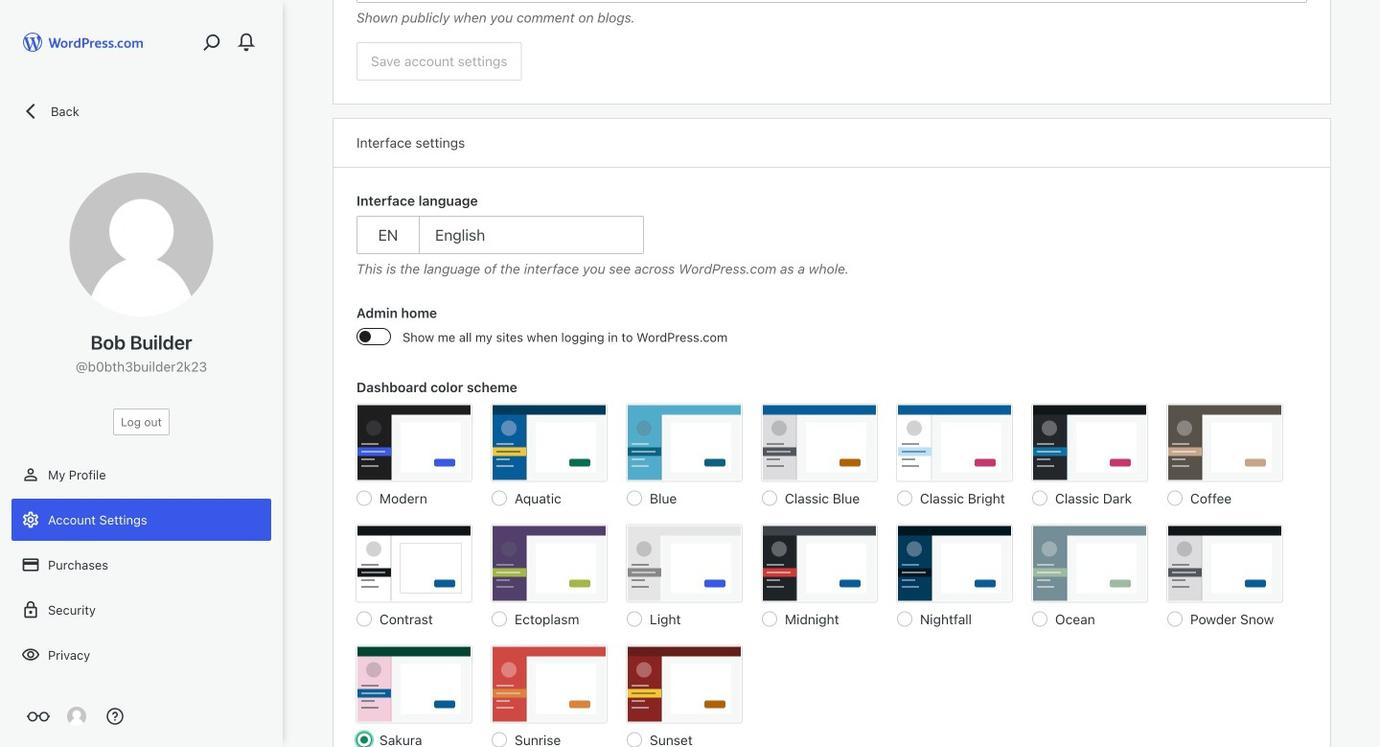 Task type: vqa. For each thing, say whether or not it's contained in the screenshot.
person image
yes



Task type: locate. For each thing, give the bounding box(es) containing it.
sunset image
[[627, 646, 742, 723]]

nightfall image
[[898, 525, 1013, 602]]

1 group from the top
[[357, 0, 1308, 28]]

None radio
[[357, 490, 372, 506], [492, 490, 507, 506], [762, 490, 778, 506], [898, 490, 913, 506], [1033, 490, 1048, 506], [357, 611, 372, 627], [627, 611, 642, 627], [898, 611, 913, 627], [1168, 611, 1183, 627], [492, 732, 507, 747], [357, 490, 372, 506], [492, 490, 507, 506], [762, 490, 778, 506], [898, 490, 913, 506], [1033, 490, 1048, 506], [357, 611, 372, 627], [627, 611, 642, 627], [898, 611, 913, 627], [1168, 611, 1183, 627], [492, 732, 507, 747]]

sakura image
[[357, 646, 472, 723]]

coffee image
[[1168, 404, 1283, 481]]

group
[[357, 0, 1308, 28], [357, 191, 1308, 279], [357, 303, 1308, 358], [357, 377, 1308, 747]]

modern image
[[357, 404, 472, 481]]

bob builder image
[[70, 173, 213, 316], [67, 707, 86, 726]]

classic bright image
[[898, 404, 1013, 481]]

classic dark image
[[1033, 404, 1148, 481]]

2 group from the top
[[357, 191, 1308, 279]]

credit_card image
[[21, 555, 40, 574]]

person image
[[21, 465, 40, 484]]

None url field
[[357, 0, 1308, 3]]

midnight image
[[762, 525, 877, 602]]

visibility image
[[21, 645, 40, 665]]

ectoplasm image
[[492, 525, 607, 602]]

ocean image
[[1033, 525, 1148, 602]]

blue image
[[627, 404, 742, 481]]

None radio
[[627, 490, 642, 506], [1168, 490, 1183, 506], [492, 611, 507, 627], [762, 611, 778, 627], [1033, 611, 1048, 627], [357, 732, 372, 747], [627, 732, 642, 747], [627, 490, 642, 506], [1168, 490, 1183, 506], [492, 611, 507, 627], [762, 611, 778, 627], [1033, 611, 1048, 627], [357, 732, 372, 747], [627, 732, 642, 747]]

list item
[[1372, 67, 1381, 137], [1372, 167, 1381, 257], [1372, 257, 1381, 347], [1372, 347, 1381, 418]]

4 group from the top
[[357, 377, 1308, 747]]

0 vertical spatial bob builder image
[[70, 173, 213, 316]]



Task type: describe. For each thing, give the bounding box(es) containing it.
aquatic image
[[492, 404, 607, 481]]

powder snow image
[[1168, 525, 1283, 602]]

3 group from the top
[[357, 303, 1308, 358]]

contrast image
[[357, 525, 472, 602]]

classic blue image
[[762, 404, 877, 481]]

1 list item from the top
[[1372, 67, 1381, 137]]

lock image
[[21, 600, 40, 619]]

settings image
[[21, 510, 40, 529]]

3 list item from the top
[[1372, 257, 1381, 347]]

1 vertical spatial bob builder image
[[67, 707, 86, 726]]

reader image
[[27, 705, 50, 728]]

4 list item from the top
[[1372, 347, 1381, 418]]

light image
[[627, 525, 742, 602]]

sunrise image
[[492, 646, 607, 723]]

2 list item from the top
[[1372, 167, 1381, 257]]



